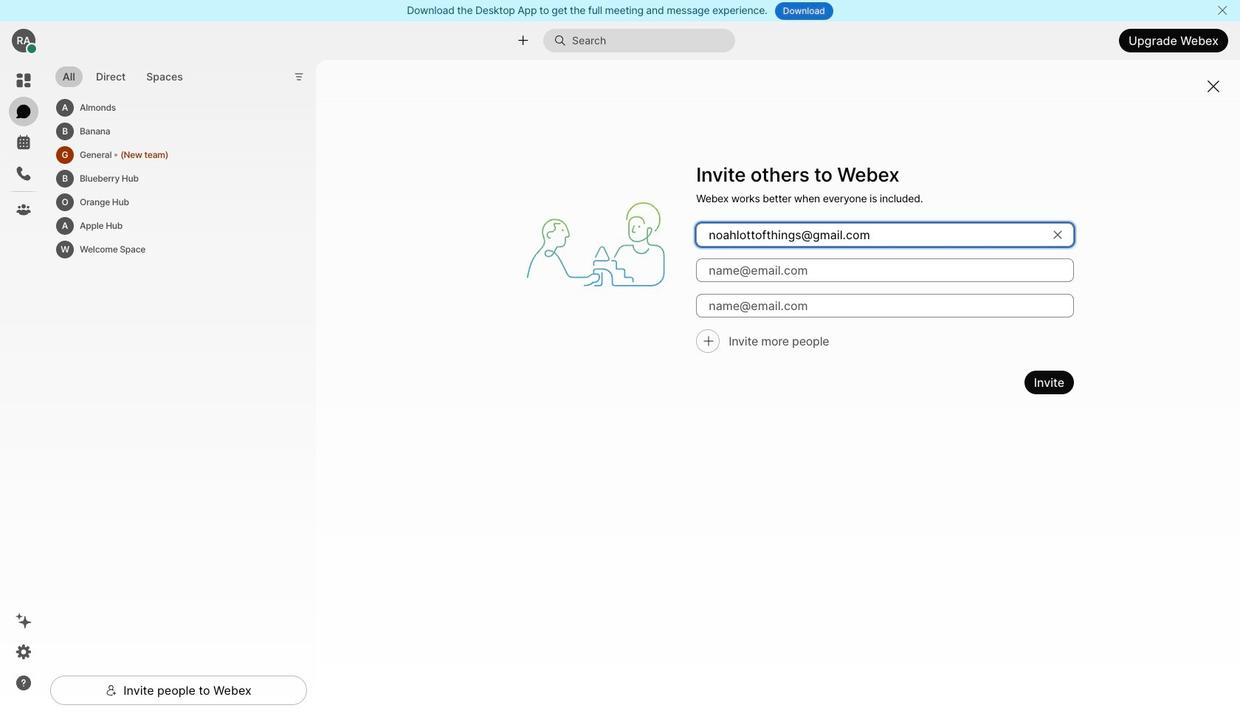 Task type: describe. For each thing, give the bounding box(es) containing it.
3 name@email.com email field from the top
[[697, 294, 1075, 318]]

almonds list item
[[53, 96, 295, 119]]

invite others to webex image
[[513, 162, 679, 327]]

welcome space list item
[[53, 238, 295, 261]]

banana list item
[[53, 119, 295, 143]]



Task type: vqa. For each thing, say whether or not it's contained in the screenshot.
list item
no



Task type: locate. For each thing, give the bounding box(es) containing it.
apple hub list item
[[53, 214, 295, 238]]

(new team) element
[[121, 147, 168, 163]]

orange hub list item
[[53, 190, 295, 214]]

0 vertical spatial name@email.com email field
[[697, 223, 1075, 247]]

cancel_16 image
[[1217, 4, 1229, 16]]

1 vertical spatial name@email.com email field
[[697, 259, 1075, 282]]

blueberry hub list item
[[53, 167, 295, 190]]

navigation
[[0, 60, 47, 711]]

1 name@email.com email field from the top
[[697, 223, 1075, 247]]

name@email.com email field
[[697, 223, 1075, 247], [697, 259, 1075, 282], [697, 294, 1075, 318]]

2 name@email.com email field from the top
[[697, 259, 1075, 282]]

webex tab list
[[9, 66, 38, 225]]

general list item
[[53, 143, 295, 167]]

2 vertical spatial name@email.com email field
[[697, 294, 1075, 318]]

tab list
[[52, 58, 194, 92]]



